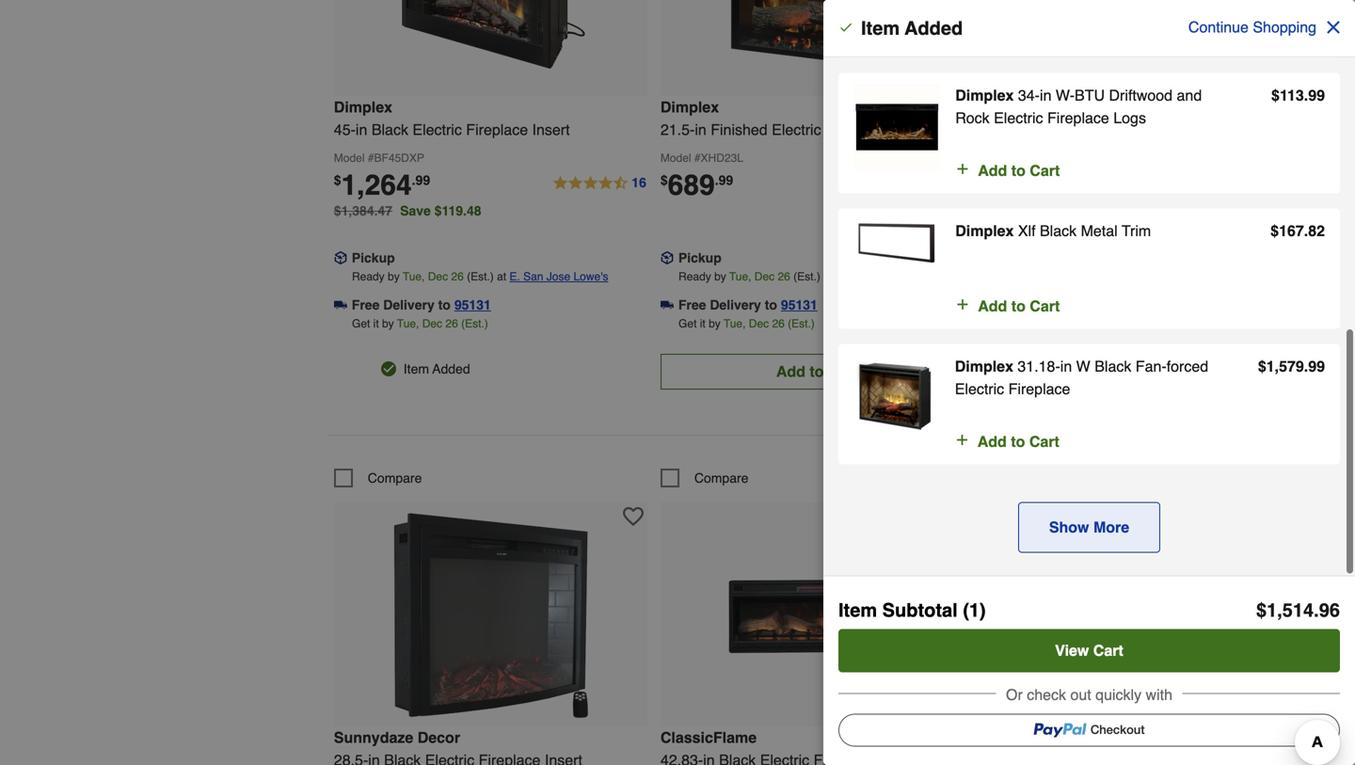Task type: describe. For each thing, give the bounding box(es) containing it.
0 vertical spatial item added
[[861, 17, 963, 39]]

16 button
[[552, 172, 647, 195]]

3 free from the left
[[1005, 297, 1033, 312]]

it for pickup image the truck filled image
[[373, 317, 379, 330]]

w
[[1076, 358, 1091, 375]]

black inside 31.18-in w black fan-forced electric fireplace
[[1095, 358, 1132, 375]]

1 vertical spatial item
[[404, 361, 429, 376]]

2 vertical spatial item
[[839, 600, 877, 621]]

insert for 45-in black electric fireplace insert
[[532, 121, 570, 138]]

in inside 31.18-in w black fan-forced electric fireplace
[[1060, 358, 1072, 375]]

finished
[[711, 121, 768, 138]]

dec for pickup image the truck filled image
[[422, 317, 442, 330]]

actual price $1,264.99 element
[[334, 169, 430, 201]]

metal
[[1081, 222, 1118, 240]]

dimplex link
[[987, 729, 1301, 765]]

. for 1,514
[[1314, 600, 1319, 621]]

.00
[[1042, 173, 1060, 188]]

plus image for xlf black metal trim
[[955, 295, 970, 314]]

forced
[[1167, 358, 1209, 375]]

45-
[[334, 121, 356, 138]]

ready for pickup image
[[352, 270, 385, 283]]

quickly
[[1096, 686, 1142, 703]]

99 for $ 113 . 99
[[1308, 87, 1325, 104]]

plus image
[[955, 431, 970, 449]]

in inside dimplex 45-in black electric fireplace insert
[[356, 121, 367, 138]]

. for 1,579
[[1304, 358, 1308, 375]]

get it by tue, dec 26 (est.) for pickup icon
[[679, 317, 815, 330]]

16
[[632, 175, 646, 190]]

$1,384.47
[[334, 203, 393, 218]]

95131 for 95131 button related to pickup image the truck filled image
[[454, 297, 491, 312]]

show
[[1049, 519, 1089, 536]]

add for xlf black metal trim
[[978, 297, 1007, 315]]

san for 95131 button related to pickup image the truck filled image's e. san jose lowe's button
[[523, 270, 543, 283]]

95131 for 95131 button associated with pickup icon's the truck filled image
[[781, 297, 818, 312]]

model # xhd23l
[[661, 151, 743, 165]]

fireplace inside dimplex 45-in black electric fireplace insert
[[466, 121, 528, 138]]

1,264
[[341, 169, 412, 201]]

view
[[1055, 642, 1089, 659]]

black inside 'real flame 62.5-in black electric fireplace insert'
[[1037, 121, 1074, 138]]

689
[[668, 169, 715, 201]]

113
[[1280, 87, 1304, 104]]

close image
[[1324, 18, 1343, 37]]

or check out quickly with
[[1006, 686, 1173, 703]]

model for 45-in black electric fireplace insert
[[334, 151, 365, 165]]

$ for 1,264
[[334, 173, 341, 188]]

continue shopping button
[[1176, 6, 1355, 49]]

34-
[[1018, 87, 1040, 104]]

at for pickup icon
[[824, 270, 833, 283]]

add for 34-in w-btu driftwood and rock electric fireplace logs
[[978, 162, 1007, 179]]

electric inside 'real flame 62.5-in black electric fireplace insert'
[[1078, 121, 1128, 138]]

bf45dxp
[[374, 151, 424, 165]]

96
[[1319, 600, 1340, 621]]

1 vertical spatial added
[[432, 361, 470, 376]]

add to cart for xlf black metal trim
[[978, 297, 1060, 315]]

free for pickup icon's the truck filled image
[[678, 297, 706, 312]]

sunnydaze decor link
[[334, 729, 647, 765]]

$ for 1,514
[[1256, 600, 1267, 621]]

free delivery to 95131 for 95131 button related to pickup image the truck filled image
[[352, 297, 491, 312]]

in inside 'real flame 62.5-in black electric fireplace insert'
[[1021, 121, 1033, 138]]

add to cart for 34-in w-btu driftwood and rock electric fireplace logs
[[978, 162, 1060, 179]]

34-in w-btu driftwood and rock electric fireplace logs
[[955, 87, 1202, 127]]

get for pickup icon
[[679, 317, 697, 330]]

w-
[[1056, 87, 1075, 104]]

check
[[1027, 686, 1066, 703]]

real
[[987, 98, 1019, 116]]

show more
[[1049, 519, 1130, 536]]

1,579
[[1267, 358, 1304, 375]]

dimplex inside dimplex 45-in black electric fireplace insert
[[334, 98, 392, 116]]

4.5 stars image for 1,264
[[552, 172, 647, 195]]

model # bf45dxp
[[334, 151, 424, 165]]

dimplex 45-in black electric fireplace insert
[[334, 98, 570, 138]]

$ 167 . 82
[[1271, 222, 1325, 240]]

plus image for 34-in w-btu driftwood and rock electric fireplace logs
[[955, 160, 970, 178]]

167
[[1279, 222, 1304, 240]]

rock
[[955, 109, 990, 127]]

was price $1,384.47 element
[[334, 198, 400, 218]]

1 horizontal spatial added
[[905, 17, 963, 39]]

3 get from the left
[[1005, 317, 1023, 330]]

(est.) for pickup image the truck filled image
[[461, 317, 488, 330]]

.99 for 689
[[715, 173, 733, 188]]

actual price $689.99 element
[[661, 169, 733, 201]]

dimplex left xlf at right
[[955, 222, 1014, 240]]

$ 689 .99
[[661, 169, 733, 201]]

$119.48
[[434, 203, 481, 218]]

out
[[1071, 686, 1091, 703]]

(1)
[[963, 600, 986, 621]]

sunnydaze
[[334, 729, 413, 746]]

e. san jose lowe's button for 95131 button associated with pickup icon's the truck filled image
[[836, 267, 935, 286]]

add to cart button for 34-in w-btu driftwood and rock electric fireplace logs
[[955, 160, 1060, 182]]

insert for 21.5-in finished electric fireplace insert
[[892, 121, 929, 138]]

$ 113 . 99
[[1272, 87, 1325, 104]]

insert inside 'real flame 62.5-in black electric fireplace insert'
[[1198, 121, 1236, 138]]

1,514
[[1267, 600, 1314, 621]]

sunnydaze decor
[[334, 729, 460, 746]]

compare for 5001135113 element
[[368, 470, 422, 486]]

yes image
[[381, 361, 396, 376]]

fireplace inside the dimplex 21.5-in finished electric fireplace insert
[[825, 121, 887, 138]]

truck filled image for pickup image
[[334, 298, 347, 312]]

pickup image
[[334, 251, 347, 265]]

show more button
[[1018, 502, 1161, 553]]

e. for e. san jose lowe's button associated with 95131 button associated with pickup icon's the truck filled image
[[836, 270, 847, 283]]

free delivery to
[[1005, 297, 1104, 312]]

black inside dimplex 45-in black electric fireplace insert
[[372, 121, 408, 138]]

electric inside 34-in w-btu driftwood and rock electric fireplace logs
[[994, 109, 1043, 127]]

25 button
[[878, 172, 974, 195]]

dec for pickup icon's the truck filled image
[[749, 317, 769, 330]]

in inside the dimplex 21.5-in finished electric fireplace insert
[[695, 121, 707, 138]]

82
[[1308, 222, 1325, 240]]

31.18-in w black fan-forced electric fireplace
[[955, 358, 1209, 398]]

5560
[[1027, 151, 1052, 165]]

truck filled image for pickup icon
[[661, 298, 674, 312]]

with
[[1146, 686, 1173, 703]]

delivery for 95131 button associated with pickup icon's the truck filled image
[[710, 297, 761, 312]]

dimplex down or
[[987, 729, 1046, 746]]

$ for 814
[[987, 173, 995, 188]]

san for e. san jose lowe's button associated with 95131 button associated with pickup icon's the truck filled image
[[850, 270, 870, 283]]

xhd23l
[[701, 151, 743, 165]]



Task type: vqa. For each thing, say whether or not it's contained in the screenshot.
31.18-in w black fan-forced electric fireplace
yes



Task type: locate. For each thing, give the bounding box(es) containing it.
1 e. san jose lowe's button from the left
[[510, 267, 608, 286]]

ready down actual price $689.99 element
[[679, 270, 711, 283]]

product image for 31.18-in w black fan-forced electric fireplace
[[854, 355, 940, 436]]

fireplace inside 34-in w-btu driftwood and rock electric fireplace logs
[[1047, 109, 1109, 127]]

1 4.5 stars image from the left
[[552, 172, 647, 195]]

model for 21.5-in finished electric fireplace insert
[[661, 151, 691, 165]]

2 horizontal spatial insert
[[1198, 121, 1236, 138]]

jose
[[547, 270, 570, 283], [873, 270, 897, 283]]

in left w
[[1060, 358, 1072, 375]]

subtotal
[[882, 600, 958, 621]]

99 right 113
[[1308, 87, 1325, 104]]

0 horizontal spatial ready by tue, dec 26 (est.) at e. san jose lowe's
[[352, 270, 608, 283]]

0 horizontal spatial ready
[[352, 270, 385, 283]]

1 get it by tue, dec 26 (est.) from the left
[[352, 317, 488, 330]]

fireplace inside 'real flame 62.5-in black electric fireplace insert'
[[1132, 121, 1194, 138]]

dimplex up 45-
[[334, 98, 392, 116]]

1 horizontal spatial at
[[824, 270, 833, 283]]

1 vertical spatial item added
[[404, 361, 470, 376]]

added right the checkmark icon
[[905, 17, 963, 39]]

2 lowe's from the left
[[900, 270, 935, 283]]

plus image left free delivery to
[[955, 295, 970, 314]]

pickup for pickup icon
[[678, 250, 722, 265]]

2 free delivery to 95131 from the left
[[678, 297, 818, 312]]

99
[[1308, 87, 1325, 104], [1308, 358, 1325, 375]]

0 horizontal spatial lowe's
[[574, 270, 608, 283]]

delivery for 95131 button related to pickup image the truck filled image
[[383, 297, 435, 312]]

.99 inside $ 689 .99
[[715, 173, 733, 188]]

1 e. from the left
[[510, 270, 520, 283]]

0 horizontal spatial added
[[432, 361, 470, 376]]

2 insert from the left
[[892, 121, 929, 138]]

model down 45-
[[334, 151, 365, 165]]

0 horizontal spatial item added
[[404, 361, 470, 376]]

add to cart for 31.18-in w black fan-forced electric fireplace
[[978, 433, 1060, 450]]

insert inside dimplex 45-in black electric fireplace insert
[[532, 121, 570, 138]]

3 delivery from the left
[[1037, 297, 1088, 312]]

$ down continue shopping button
[[1272, 87, 1280, 104]]

and
[[1177, 87, 1202, 104]]

dimplex up 'rock'
[[955, 87, 1014, 104]]

truck filled image
[[334, 298, 347, 312], [661, 298, 674, 312], [987, 298, 1000, 312]]

in down flame
[[1021, 121, 1033, 138]]

ready for pickup icon
[[679, 270, 711, 283]]

2 ready from the left
[[679, 270, 711, 283]]

jose for 95131 button related to pickup image the truck filled image's e. san jose lowe's button
[[547, 270, 570, 283]]

free delivery to 95131
[[352, 297, 491, 312], [678, 297, 818, 312]]

1 horizontal spatial free delivery to 95131
[[678, 297, 818, 312]]

insert
[[532, 121, 570, 138], [892, 121, 929, 138], [1198, 121, 1236, 138]]

$1,384.47 save $119.48
[[334, 203, 481, 218]]

.
[[1304, 87, 1308, 104], [1304, 222, 1308, 240], [1304, 358, 1308, 375], [1314, 600, 1319, 621]]

model
[[334, 151, 365, 165], [661, 151, 691, 165], [987, 151, 1018, 165]]

fireplace down 31.18-
[[1009, 380, 1070, 398]]

$ for 167
[[1271, 222, 1279, 240]]

$ right 25
[[987, 173, 995, 188]]

black down flame
[[1037, 121, 1074, 138]]

classicflame link
[[661, 729, 974, 765]]

(est.) for 3rd the truck filled image
[[1114, 317, 1141, 330]]

1 vertical spatial 99
[[1308, 358, 1325, 375]]

2 model from the left
[[661, 151, 691, 165]]

electric right finished
[[772, 121, 821, 138]]

0 horizontal spatial free delivery to 95131
[[352, 297, 491, 312]]

.99 inside $ 1,264 .99
[[412, 173, 430, 188]]

1 compare from the left
[[368, 470, 422, 486]]

1 lowe's from the left
[[574, 270, 608, 283]]

1 horizontal spatial lowe's
[[900, 270, 935, 283]]

99 right 1,579
[[1308, 358, 1325, 375]]

4.5 stars image for 689
[[878, 172, 974, 195]]

2 san from the left
[[850, 270, 870, 283]]

at
[[497, 270, 506, 283], [824, 270, 833, 283]]

added right yes icon
[[432, 361, 470, 376]]

$ up $1,384.47
[[334, 173, 341, 188]]

more
[[1094, 519, 1130, 536]]

1 ready by tue, dec 26 (est.) at e. san jose lowe's from the left
[[352, 270, 608, 283]]

1 horizontal spatial .99
[[715, 173, 733, 188]]

item right the checkmark icon
[[861, 17, 900, 39]]

lowe's for e. san jose lowe's button associated with 95131 button associated with pickup icon's the truck filled image
[[900, 270, 935, 283]]

free for pickup image the truck filled image
[[352, 297, 380, 312]]

1 horizontal spatial it
[[700, 317, 706, 330]]

e. for 95131 button related to pickup image the truck filled image's e. san jose lowe's button
[[510, 270, 520, 283]]

decor
[[418, 729, 460, 746]]

plus image down 'rock'
[[955, 160, 970, 178]]

1 horizontal spatial compare
[[694, 470, 749, 486]]

1 .99 from the left
[[412, 173, 430, 188]]

1 99 from the top
[[1308, 87, 1325, 104]]

in up the model # bf45dxp
[[356, 121, 367, 138]]

$ inside $ 1,264 .99
[[334, 173, 341, 188]]

$ for 1,579
[[1258, 358, 1267, 375]]

truck filled image left free delivery to
[[987, 298, 1000, 312]]

electric down 34-
[[994, 109, 1043, 127]]

1 it from the left
[[373, 317, 379, 330]]

2 vertical spatial product image
[[854, 355, 940, 436]]

black
[[372, 121, 408, 138], [1037, 121, 1074, 138], [1040, 222, 1077, 240], [1095, 358, 1132, 375]]

0 horizontal spatial pickup
[[352, 250, 395, 265]]

3 it from the left
[[1027, 317, 1032, 330]]

1 delivery from the left
[[383, 297, 435, 312]]

free delivery to 95131 for 95131 button associated with pickup icon's the truck filled image
[[678, 297, 818, 312]]

black right w
[[1095, 358, 1132, 375]]

$ left 82
[[1271, 222, 1279, 240]]

product image for 34-in w-btu driftwood and rock electric fireplace logs
[[854, 84, 940, 171]]

0 horizontal spatial compare
[[368, 470, 422, 486]]

product image left plus icon
[[854, 355, 940, 436]]

1 horizontal spatial model
[[661, 151, 691, 165]]

driftwood
[[1109, 87, 1173, 104]]

1 free delivery to 95131 from the left
[[352, 297, 491, 312]]

3 product image from the top
[[854, 355, 940, 436]]

model down 21.5-
[[661, 151, 691, 165]]

1 95131 button from the left
[[454, 295, 491, 314]]

continue shopping
[[1189, 18, 1317, 36]]

2 e. san jose lowe's button from the left
[[836, 267, 935, 286]]

electric inside dimplex 45-in black electric fireplace insert
[[413, 121, 462, 138]]

$ 1,514 . 96
[[1256, 600, 1340, 621]]

2 horizontal spatial truck filled image
[[987, 298, 1000, 312]]

or
[[1006, 686, 1023, 703]]

2 compare from the left
[[694, 470, 749, 486]]

3 get it by tue, dec 26 (est.) from the left
[[1005, 317, 1141, 330]]

dimplex 21.5-in finished electric fireplace insert
[[661, 98, 929, 138]]

0 horizontal spatial san
[[523, 270, 543, 283]]

insert up 16 button
[[532, 121, 570, 138]]

26
[[451, 270, 464, 283], [778, 270, 790, 283], [446, 317, 458, 330], [772, 317, 785, 330], [1099, 317, 1111, 330]]

compare inside 1000631507 element
[[694, 470, 749, 486]]

item added right the checkmark icon
[[861, 17, 963, 39]]

0 horizontal spatial delivery
[[383, 297, 435, 312]]

(est.)
[[467, 270, 494, 283], [794, 270, 820, 283], [461, 317, 488, 330], [788, 317, 815, 330], [1114, 317, 1141, 330]]

insert down and
[[1198, 121, 1236, 138]]

3 model from the left
[[987, 151, 1018, 165]]

get for pickup image
[[352, 317, 370, 330]]

$ 1,579 . 99
[[1258, 358, 1325, 375]]

1 horizontal spatial ready by tue, dec 26 (est.) at e. san jose lowe's
[[679, 270, 935, 283]]

.99
[[412, 173, 430, 188], [715, 173, 733, 188]]

0 horizontal spatial .99
[[412, 173, 430, 188]]

to
[[1011, 162, 1026, 179], [438, 297, 451, 312], [765, 297, 777, 312], [1091, 297, 1104, 312], [1011, 297, 1026, 315], [810, 363, 824, 380], [1136, 363, 1151, 380], [1011, 433, 1025, 450]]

fan-
[[1136, 358, 1167, 375]]

95131 button for pickup icon's the truck filled image
[[781, 295, 818, 314]]

ready by tue, dec 26 (est.) at e. san jose lowe's for 95131 button associated with pickup icon's the truck filled image
[[679, 270, 935, 283]]

25
[[958, 175, 973, 190]]

add for 31.18-in w black fan-forced electric fireplace
[[978, 433, 1007, 450]]

model for 62.5-in black electric fireplace insert
[[987, 151, 1018, 165]]

delivery
[[383, 297, 435, 312], [710, 297, 761, 312], [1037, 297, 1088, 312]]

ready down $1,384.47
[[352, 270, 385, 283]]

it for pickup icon's the truck filled image
[[700, 317, 706, 330]]

pickup for pickup image
[[352, 250, 395, 265]]

black up bf45dxp
[[372, 121, 408, 138]]

in up the model # xhd23l
[[695, 121, 707, 138]]

1 horizontal spatial delivery
[[710, 297, 761, 312]]

item
[[861, 17, 900, 39], [404, 361, 429, 376], [839, 600, 877, 621]]

fireplace
[[1047, 109, 1109, 127], [466, 121, 528, 138], [825, 121, 887, 138], [1132, 121, 1194, 138], [1009, 380, 1070, 398]]

model down 62.5-
[[987, 151, 1018, 165]]

2 4.5 stars image from the left
[[878, 172, 974, 195]]

it
[[373, 317, 379, 330], [700, 317, 706, 330], [1027, 317, 1032, 330]]

1 # from the left
[[368, 151, 374, 165]]

1 horizontal spatial e. san jose lowe's button
[[836, 267, 935, 286]]

ready by tue, dec 26 (est.) at e. san jose lowe's for 95131 button related to pickup image the truck filled image
[[352, 270, 608, 283]]

2 horizontal spatial #
[[1021, 151, 1027, 165]]

2 ready by tue, dec 26 (est.) at e. san jose lowe's from the left
[[679, 270, 935, 283]]

95131 button
[[454, 295, 491, 314], [781, 295, 818, 314]]

dimplex
[[955, 87, 1014, 104], [334, 98, 392, 116], [661, 98, 719, 116], [955, 222, 1014, 240], [955, 358, 1014, 375], [987, 729, 1046, 746]]

0 vertical spatial plus image
[[955, 160, 970, 178]]

fireplace down btu
[[1047, 109, 1109, 127]]

get it by tue, dec 26 (est.)
[[352, 317, 488, 330], [679, 317, 815, 330], [1005, 317, 1141, 330]]

plus image
[[955, 160, 970, 178], [955, 295, 970, 314]]

1 horizontal spatial truck filled image
[[661, 298, 674, 312]]

1 truck filled image from the left
[[334, 298, 347, 312]]

1 horizontal spatial get
[[679, 317, 697, 330]]

$ right 16
[[661, 173, 668, 188]]

0 horizontal spatial 95131
[[454, 297, 491, 312]]

dec for 3rd the truck filled image
[[1076, 317, 1096, 330]]

heart outline image
[[623, 506, 644, 527]]

ready
[[352, 270, 385, 283], [679, 270, 711, 283]]

2 get it by tue, dec 26 (est.) from the left
[[679, 317, 815, 330]]

xlf
[[1018, 222, 1036, 240]]

1 horizontal spatial e.
[[836, 270, 847, 283]]

1 horizontal spatial #
[[694, 151, 701, 165]]

shopping
[[1253, 18, 1317, 36]]

1 free from the left
[[352, 297, 380, 312]]

2 plus image from the top
[[955, 295, 970, 314]]

31.18-
[[1018, 358, 1060, 375]]

1 horizontal spatial pickup
[[678, 250, 722, 265]]

0 horizontal spatial model
[[334, 151, 365, 165]]

$ right forced
[[1258, 358, 1267, 375]]

2 horizontal spatial free
[[1005, 297, 1033, 312]]

in inside 34-in w-btu driftwood and rock electric fireplace logs
[[1040, 87, 1052, 104]]

0 horizontal spatial insert
[[532, 121, 570, 138]]

1000631507 element
[[661, 469, 749, 487]]

1 horizontal spatial 95131 button
[[781, 295, 818, 314]]

get it by tue, dec 26 (est.) for pickup image
[[352, 317, 488, 330]]

814
[[995, 169, 1042, 201]]

e. san jose lowe's button for 95131 button related to pickup image the truck filled image
[[510, 267, 608, 286]]

$ left the 96
[[1256, 600, 1267, 621]]

.99 for 1,264
[[412, 173, 430, 188]]

0 horizontal spatial it
[[373, 317, 379, 330]]

truck filled image down pickup image
[[334, 298, 347, 312]]

trim
[[1122, 222, 1151, 240]]

# for in
[[1021, 151, 1027, 165]]

dimplex xlf black metal trim
[[955, 222, 1151, 240]]

0 horizontal spatial 4.5 stars image
[[552, 172, 647, 195]]

compare inside 5001135113 element
[[368, 470, 422, 486]]

$ 814 .00
[[987, 169, 1060, 201]]

$ inside $ 689 .99
[[661, 173, 668, 188]]

electric up plus icon
[[955, 380, 1004, 398]]

2 it from the left
[[700, 317, 706, 330]]

product image down the 25 button
[[854, 220, 940, 266]]

electric down btu
[[1078, 121, 1128, 138]]

save
[[400, 203, 431, 218]]

truck filled image down pickup icon
[[661, 298, 674, 312]]

in
[[1040, 87, 1052, 104], [356, 121, 367, 138], [695, 121, 707, 138], [1021, 121, 1033, 138], [1060, 358, 1072, 375]]

. for 113
[[1304, 87, 1308, 104]]

model # 5560
[[987, 151, 1052, 165]]

add to cart button for 31.18-in w black fan-forced electric fireplace
[[955, 431, 1060, 453]]

99 for $ 1,579 . 99
[[1308, 358, 1325, 375]]

2 pickup from the left
[[678, 250, 722, 265]]

1 horizontal spatial get it by tue, dec 26 (est.)
[[679, 317, 815, 330]]

get
[[352, 317, 370, 330], [679, 317, 697, 330], [1005, 317, 1023, 330]]

compare for 1000631507 element
[[694, 470, 749, 486]]

2 95131 button from the left
[[781, 295, 818, 314]]

item right yes icon
[[404, 361, 429, 376]]

fireplace down driftwood on the right top of the page
[[1132, 121, 1194, 138]]

dimplex inside the dimplex 21.5-in finished electric fireplace insert
[[661, 98, 719, 116]]

$ inside $ 814 .00
[[987, 173, 995, 188]]

pickup right pickup image
[[352, 250, 395, 265]]

e.
[[510, 270, 520, 283], [836, 270, 847, 283]]

item subtotal (1)
[[839, 600, 986, 621]]

1 horizontal spatial insert
[[892, 121, 929, 138]]

.99 down xhd23l in the right top of the page
[[715, 173, 733, 188]]

electric inside 31.18-in w black fan-forced electric fireplace
[[955, 380, 1004, 398]]

1 horizontal spatial san
[[850, 270, 870, 283]]

95131
[[454, 297, 491, 312], [781, 297, 818, 312]]

at for pickup image
[[497, 270, 506, 283]]

0 horizontal spatial e. san jose lowe's button
[[510, 267, 608, 286]]

62.5-
[[987, 121, 1021, 138]]

btu
[[1075, 87, 1105, 104]]

$ for 113
[[1272, 87, 1280, 104]]

2 # from the left
[[694, 151, 701, 165]]

#
[[368, 151, 374, 165], [694, 151, 701, 165], [1021, 151, 1027, 165]]

black right xlf at right
[[1040, 222, 1077, 240]]

insert inside the dimplex 21.5-in finished electric fireplace insert
[[892, 121, 929, 138]]

fireplace inside 31.18-in w black fan-forced electric fireplace
[[1009, 380, 1070, 398]]

# for black
[[368, 151, 374, 165]]

cart inside button
[[1093, 642, 1124, 659]]

0 horizontal spatial #
[[368, 151, 374, 165]]

0 horizontal spatial free
[[352, 297, 380, 312]]

4.5 stars image down 'rock'
[[878, 172, 974, 195]]

continue
[[1189, 18, 1249, 36]]

san
[[523, 270, 543, 283], [850, 270, 870, 283]]

1 horizontal spatial free
[[678, 297, 706, 312]]

4.5 stars image containing 25
[[878, 172, 974, 195]]

2 get from the left
[[679, 317, 697, 330]]

1 san from the left
[[523, 270, 543, 283]]

1 horizontal spatial jose
[[873, 270, 897, 283]]

1 jose from the left
[[547, 270, 570, 283]]

0 horizontal spatial jose
[[547, 270, 570, 283]]

95131 button for pickup image the truck filled image
[[454, 295, 491, 314]]

1 95131 from the left
[[454, 297, 491, 312]]

2 free from the left
[[678, 297, 706, 312]]

(est.) for pickup icon's the truck filled image
[[788, 317, 815, 330]]

product image
[[854, 84, 940, 171], [854, 220, 940, 266], [854, 355, 940, 436]]

compare
[[368, 470, 422, 486], [694, 470, 749, 486]]

21.5-
[[661, 121, 695, 138]]

3 insert from the left
[[1198, 121, 1236, 138]]

# up actual price $689.99 element
[[694, 151, 701, 165]]

2 delivery from the left
[[710, 297, 761, 312]]

3 truck filled image from the left
[[987, 298, 1000, 312]]

free
[[352, 297, 380, 312], [678, 297, 706, 312], [1005, 297, 1033, 312]]

2 jose from the left
[[873, 270, 897, 283]]

checkmark image
[[839, 20, 854, 35]]

e. san jose lowe's button
[[510, 267, 608, 286], [836, 267, 935, 286]]

2 horizontal spatial get
[[1005, 317, 1023, 330]]

2 horizontal spatial model
[[987, 151, 1018, 165]]

dec
[[428, 270, 448, 283], [755, 270, 775, 283], [422, 317, 442, 330], [749, 317, 769, 330], [1076, 317, 1096, 330]]

2 product image from the top
[[854, 220, 940, 266]]

2 horizontal spatial get it by tue, dec 26 (est.)
[[1005, 317, 1141, 330]]

tue,
[[403, 270, 425, 283], [729, 270, 751, 283], [397, 317, 419, 330], [724, 317, 746, 330], [1050, 317, 1072, 330]]

item added right yes icon
[[404, 361, 470, 376]]

1 model from the left
[[334, 151, 365, 165]]

in left w- at the top
[[1040, 87, 1052, 104]]

view cart button
[[839, 629, 1340, 672]]

.99 down bf45dxp
[[412, 173, 430, 188]]

add to cart button for xlf black metal trim
[[955, 295, 1060, 318]]

by
[[388, 270, 400, 283], [714, 270, 726, 283], [382, 317, 394, 330], [709, 317, 721, 330], [1035, 317, 1047, 330]]

1 vertical spatial plus image
[[955, 295, 970, 314]]

real flame 62.5-in black electric fireplace insert
[[987, 98, 1236, 138]]

0 vertical spatial 99
[[1308, 87, 1325, 104]]

lowe's for 95131 button related to pickup image the truck filled image's e. san jose lowe's button
[[574, 270, 608, 283]]

2 95131 from the left
[[781, 297, 818, 312]]

3 # from the left
[[1021, 151, 1027, 165]]

0 horizontal spatial e.
[[510, 270, 520, 283]]

1 plus image from the top
[[955, 160, 970, 178]]

jose for e. san jose lowe's button associated with 95131 button associated with pickup icon's the truck filled image
[[873, 270, 897, 283]]

lowe's down 16 button
[[574, 270, 608, 283]]

2 truck filled image from the left
[[661, 298, 674, 312]]

pickup right pickup icon
[[678, 250, 722, 265]]

1 pickup from the left
[[352, 250, 395, 265]]

# up 1,264
[[368, 151, 374, 165]]

0 horizontal spatial truck filled image
[[334, 298, 347, 312]]

insert up the 25 button
[[892, 121, 929, 138]]

logs
[[1114, 109, 1146, 127]]

pickup image
[[661, 251, 674, 265]]

1 at from the left
[[497, 270, 506, 283]]

. for 167
[[1304, 222, 1308, 240]]

view cart
[[1055, 642, 1124, 659]]

product image up the 25 button
[[854, 84, 940, 171]]

# up $ 814 .00
[[1021, 151, 1027, 165]]

4.5 stars image
[[552, 172, 647, 195], [878, 172, 974, 195]]

1 product image from the top
[[854, 84, 940, 171]]

dimplex up 21.5-
[[661, 98, 719, 116]]

$ 1,264 .99
[[334, 169, 430, 201]]

1 horizontal spatial 95131
[[781, 297, 818, 312]]

1 get from the left
[[352, 317, 370, 330]]

1 insert from the left
[[532, 121, 570, 138]]

0 horizontal spatial at
[[497, 270, 506, 283]]

fireplace up the 25 button
[[825, 121, 887, 138]]

actual price $814.00 element
[[987, 169, 1060, 201]]

1 horizontal spatial item added
[[861, 17, 963, 39]]

it for 3rd the truck filled image
[[1027, 317, 1032, 330]]

flame
[[1023, 98, 1067, 116]]

1 horizontal spatial ready
[[679, 270, 711, 283]]

classicflame
[[661, 729, 757, 746]]

2 horizontal spatial delivery
[[1037, 297, 1088, 312]]

4.5 stars image containing 16
[[552, 172, 647, 195]]

2 horizontal spatial it
[[1027, 317, 1032, 330]]

0 vertical spatial added
[[905, 17, 963, 39]]

0 horizontal spatial get
[[352, 317, 370, 330]]

2 at from the left
[[824, 270, 833, 283]]

0 horizontal spatial 95131 button
[[454, 295, 491, 314]]

item left subtotal
[[839, 600, 877, 621]]

lowe's down the 25 button
[[900, 270, 935, 283]]

2 e. from the left
[[836, 270, 847, 283]]

electric inside the dimplex 21.5-in finished electric fireplace insert
[[772, 121, 821, 138]]

add to cart button
[[955, 160, 1060, 182], [955, 295, 1060, 318], [661, 354, 974, 390], [987, 354, 1301, 390], [955, 431, 1060, 453]]

# for finished
[[694, 151, 701, 165]]

0 horizontal spatial get it by tue, dec 26 (est.)
[[352, 317, 488, 330]]

1 horizontal spatial 4.5 stars image
[[878, 172, 974, 195]]

5001135113 element
[[334, 469, 422, 487]]

cart
[[1030, 162, 1060, 179], [1030, 297, 1060, 315], [828, 363, 858, 380], [1155, 363, 1185, 380], [1029, 433, 1060, 450], [1093, 642, 1124, 659]]

0 vertical spatial product image
[[854, 84, 940, 171]]

fireplace up $119.48
[[466, 121, 528, 138]]

2 .99 from the left
[[715, 173, 733, 188]]

2 99 from the top
[[1308, 358, 1325, 375]]

$ for 689
[[661, 173, 668, 188]]

electric up bf45dxp
[[413, 121, 462, 138]]

dimplex left 31.18-
[[955, 358, 1014, 375]]

1 vertical spatial product image
[[854, 220, 940, 266]]

0 vertical spatial item
[[861, 17, 900, 39]]

added
[[905, 17, 963, 39], [432, 361, 470, 376]]

1 ready from the left
[[352, 270, 385, 283]]

item added
[[861, 17, 963, 39], [404, 361, 470, 376]]

4.5 stars image left 689
[[552, 172, 647, 195]]



